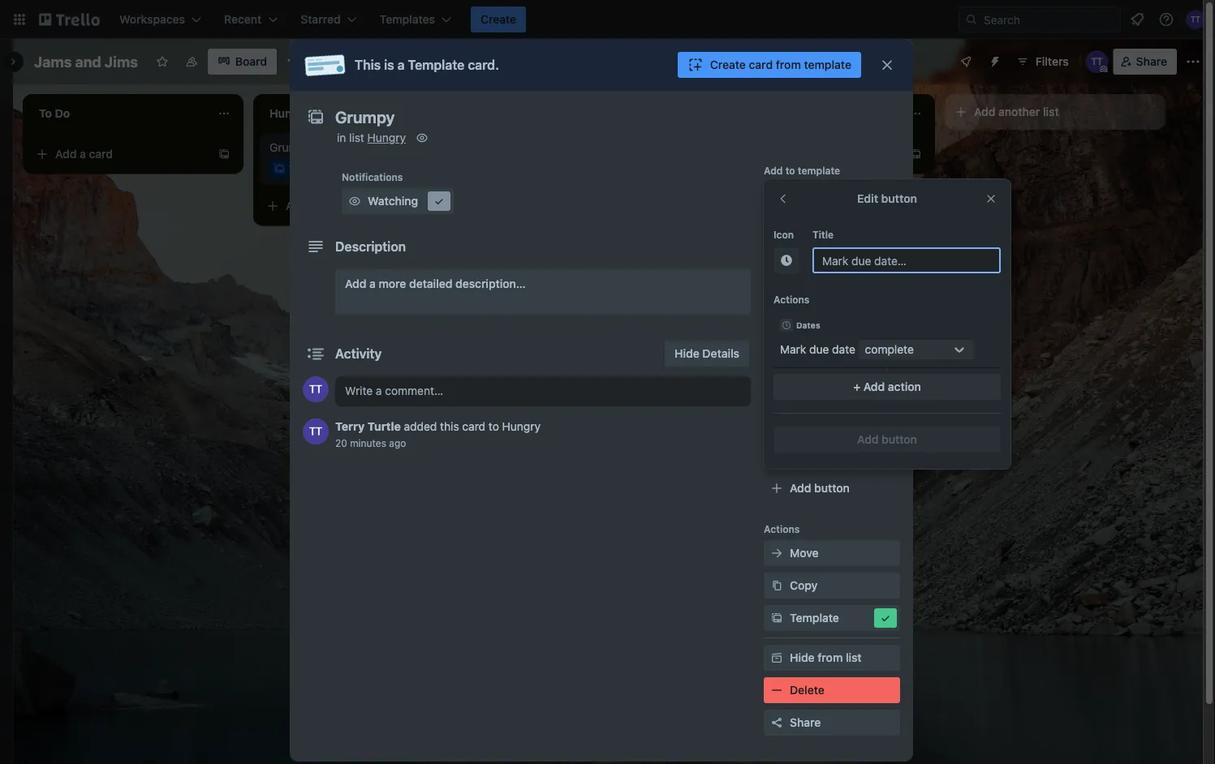 Task type: describe. For each thing, give the bounding box(es) containing it.
automation image
[[982, 49, 1005, 71]]

button for the bottom add button button
[[814, 482, 850, 495]]

details
[[703, 347, 740, 360]]

description
[[335, 239, 406, 255]]

date
[[832, 343, 856, 356]]

sm image for checklist
[[769, 252, 785, 268]]

0 vertical spatial button
[[881, 192, 917, 205]]

workspace visible image
[[185, 55, 198, 68]]

members image
[[769, 187, 785, 203]]

minutes
[[350, 438, 386, 449]]

20
[[335, 438, 347, 449]]

labels
[[790, 220, 825, 234]]

create button
[[471, 6, 526, 32]]

mark
[[780, 343, 806, 356]]

fields
[[835, 350, 866, 364]]

watching
[[368, 194, 418, 208]]

2 horizontal spatial create from template… image
[[909, 148, 922, 161]]

this
[[440, 420, 459, 434]]

delete
[[790, 684, 825, 697]]

0 notifications image
[[1128, 10, 1147, 29]]

turtle
[[368, 420, 401, 434]]

add to template
[[764, 165, 840, 176]]

card inside 'button'
[[749, 58, 773, 71]]

create for create card from template
[[710, 58, 746, 71]]

in list hungry
[[337, 131, 406, 145]]

template inside create card from template 'button'
[[804, 58, 852, 71]]

power-ups
[[764, 392, 817, 404]]

customize views image
[[285, 54, 301, 70]]

move
[[790, 547, 819, 560]]

cover link
[[764, 312, 900, 338]]

hide details link
[[665, 341, 749, 367]]

hungry inside terry turtle added this card to hungry 20 minutes ago
[[502, 420, 541, 434]]

share for the top share button
[[1136, 55, 1167, 68]]

0 vertical spatial actions
[[774, 294, 810, 305]]

labels link
[[764, 214, 900, 240]]

action
[[888, 380, 921, 394]]

sm image inside watching button
[[431, 193, 447, 209]]

sm image right 'hungry' link
[[414, 130, 430, 146]]

create card from template button
[[678, 52, 861, 78]]

add another list
[[974, 105, 1059, 119]]

board
[[235, 55, 267, 68]]

0 vertical spatial share button
[[1114, 49, 1177, 75]]

in
[[337, 131, 346, 145]]

this is a template card.
[[355, 57, 499, 73]]

share for the bottom share button
[[790, 716, 821, 730]]

add power-ups
[[790, 415, 874, 429]]

20 minutes ago link
[[335, 438, 406, 449]]

template.
[[353, 163, 396, 175]]

1 horizontal spatial ups
[[853, 415, 874, 429]]

move link
[[764, 541, 900, 567]]

title
[[813, 229, 834, 240]]

due
[[810, 343, 829, 356]]

this card is a template.
[[289, 163, 396, 175]]

board link
[[208, 49, 277, 75]]

0 vertical spatial add button button
[[774, 427, 1001, 453]]

automation
[[764, 457, 819, 468]]

grumpy link
[[270, 140, 458, 156]]

0 vertical spatial power-
[[764, 392, 798, 404]]

0 vertical spatial template
[[408, 57, 465, 73]]

show menu image
[[1185, 54, 1202, 70]]

cover
[[790, 318, 821, 331]]

copy link
[[764, 573, 900, 599]]

terry
[[335, 420, 365, 434]]

description…
[[456, 277, 526, 291]]

0 vertical spatial ups
[[798, 392, 817, 404]]

star or unstar board image
[[156, 55, 169, 68]]

checklist link
[[764, 247, 900, 273]]

1 vertical spatial add button button
[[764, 476, 900, 502]]

custom fields
[[790, 350, 866, 364]]

hungry link
[[367, 131, 406, 145]]

activity
[[335, 346, 382, 362]]

filters button
[[1011, 49, 1074, 75]]

1 vertical spatial share button
[[764, 710, 900, 736]]

sm image for watching
[[347, 193, 363, 209]]

0 horizontal spatial add button
[[790, 482, 850, 495]]

hide for hide from list
[[790, 652, 815, 665]]

another
[[999, 105, 1040, 119]]

complete
[[865, 343, 914, 356]]

hide from list
[[790, 652, 862, 665]]

add a more detailed description… link
[[335, 270, 751, 315]]

primary element
[[0, 0, 1215, 39]]

jams and jims
[[34, 53, 138, 70]]



Task type: vqa. For each thing, say whether or not it's contained in the screenshot.
the comments
no



Task type: locate. For each thing, give the bounding box(es) containing it.
1 vertical spatial hide
[[790, 652, 815, 665]]

create card from template
[[710, 58, 852, 71]]

0 horizontal spatial from
[[776, 58, 801, 71]]

actions
[[774, 294, 810, 305], [764, 524, 800, 535]]

sm image down copy link
[[878, 611, 894, 627]]

terry turtle (terryturtle) image
[[1186, 10, 1206, 29], [1086, 50, 1109, 73], [303, 377, 329, 403], [303, 419, 329, 445]]

1 vertical spatial this
[[289, 163, 308, 175]]

sm image inside cover link
[[769, 317, 785, 333]]

Search field
[[978, 7, 1120, 32]]

actions up the cover on the top of the page
[[774, 294, 810, 305]]

sm image for copy
[[769, 578, 785, 594]]

add power-ups link
[[764, 409, 900, 435]]

0 horizontal spatial ups
[[798, 392, 817, 404]]

0 vertical spatial add a card button
[[29, 141, 211, 167]]

search image
[[965, 13, 978, 26]]

sm image
[[414, 130, 430, 146], [431, 193, 447, 209], [769, 219, 785, 235], [769, 317, 785, 333], [769, 546, 785, 562], [878, 611, 894, 627], [769, 650, 785, 667], [769, 683, 785, 699]]

ups up add power-ups
[[798, 392, 817, 404]]

Board name text field
[[26, 49, 146, 75]]

sm image left hide from list
[[769, 650, 785, 667]]

list
[[1043, 105, 1059, 119], [349, 131, 364, 145], [846, 652, 862, 665]]

list right another
[[1043, 105, 1059, 119]]

hide inside hide from list link
[[790, 652, 815, 665]]

0 horizontal spatial is
[[334, 163, 342, 175]]

+ add action
[[853, 380, 921, 394]]

0 horizontal spatial template
[[408, 57, 465, 73]]

sm image inside hide from list link
[[769, 650, 785, 667]]

template
[[408, 57, 465, 73], [790, 612, 839, 625]]

0 vertical spatial share
[[1136, 55, 1167, 68]]

1 horizontal spatial create
[[710, 58, 746, 71]]

add button button down + add action
[[774, 427, 1001, 453]]

card
[[749, 58, 773, 71], [89, 147, 113, 161], [311, 163, 332, 175], [320, 199, 343, 213], [462, 420, 486, 434]]

is
[[384, 57, 394, 73], [334, 163, 342, 175]]

share left show menu icon
[[1136, 55, 1167, 68]]

0 vertical spatial from
[[776, 58, 801, 71]]

1 horizontal spatial add a card button
[[260, 193, 442, 219]]

1 horizontal spatial to
[[786, 165, 795, 176]]

0 vertical spatial list
[[1043, 105, 1059, 119]]

add button button down automation
[[764, 476, 900, 502]]

power-
[[764, 392, 798, 404], [814, 415, 853, 429]]

sm image inside checklist "link"
[[769, 252, 785, 268]]

ago
[[389, 438, 406, 449]]

1 vertical spatial template
[[790, 612, 839, 625]]

1 vertical spatial add a card button
[[260, 193, 442, 219]]

edit button
[[857, 192, 917, 205]]

0 horizontal spatial share button
[[764, 710, 900, 736]]

1 vertical spatial create
[[710, 58, 746, 71]]

this
[[355, 57, 381, 73], [289, 163, 308, 175]]

add a card
[[55, 147, 113, 161], [286, 199, 343, 213]]

0 vertical spatial add button
[[857, 433, 917, 447]]

actions up move
[[764, 524, 800, 535]]

1 horizontal spatial hungry
[[502, 420, 541, 434]]

1 vertical spatial button
[[882, 433, 917, 447]]

add another list button
[[945, 94, 1166, 130]]

1 horizontal spatial add a card
[[286, 199, 343, 213]]

hide left details
[[675, 347, 700, 360]]

ups down +
[[853, 415, 874, 429]]

1 horizontal spatial from
[[818, 652, 843, 665]]

attachment
[[790, 285, 853, 299]]

close popover image
[[985, 192, 998, 205]]

1 vertical spatial actions
[[764, 524, 800, 535]]

share down delete
[[790, 716, 821, 730]]

open information menu image
[[1159, 11, 1175, 28]]

1 vertical spatial is
[[334, 163, 342, 175]]

0 vertical spatial hungry
[[367, 131, 406, 145]]

1 vertical spatial add a card
[[286, 199, 343, 213]]

0 vertical spatial is
[[384, 57, 394, 73]]

0 vertical spatial hide
[[675, 347, 700, 360]]

hungry up template. on the top of the page
[[367, 131, 406, 145]]

card.
[[468, 57, 499, 73]]

button down automation
[[814, 482, 850, 495]]

add a card button
[[29, 141, 211, 167], [260, 193, 442, 219]]

create from template… image up edit button
[[909, 148, 922, 161]]

a
[[398, 57, 405, 73], [80, 147, 86, 161], [345, 163, 350, 175], [310, 199, 317, 213], [370, 277, 376, 291]]

sm image down return to previous screen icon
[[769, 219, 785, 235]]

this for this card is a template.
[[289, 163, 308, 175]]

2 horizontal spatial list
[[1043, 105, 1059, 119]]

None text field
[[327, 102, 863, 132]]

0 vertical spatial to
[[786, 165, 795, 176]]

custom fields button
[[764, 349, 900, 365]]

1 vertical spatial add button
[[790, 482, 850, 495]]

power- down mark
[[764, 392, 798, 404]]

0 horizontal spatial add a card
[[55, 147, 113, 161]]

jims
[[105, 53, 138, 70]]

0 horizontal spatial to
[[489, 420, 499, 434]]

share button
[[1114, 49, 1177, 75], [764, 710, 900, 736]]

Write a comment text field
[[335, 377, 751, 406]]

1 vertical spatial power-
[[814, 415, 853, 429]]

0 vertical spatial create
[[481, 13, 516, 26]]

create from template… image left grumpy at the top left of page
[[218, 148, 231, 161]]

filters
[[1036, 55, 1069, 68]]

1 vertical spatial template
[[798, 165, 840, 176]]

ups
[[798, 392, 817, 404], [853, 415, 874, 429]]

sm image for template
[[769, 611, 785, 627]]

1 horizontal spatial share button
[[1114, 49, 1177, 75]]

detailed
[[409, 277, 453, 291]]

2 vertical spatial button
[[814, 482, 850, 495]]

checklist
[[790, 253, 840, 266]]

1 horizontal spatial list
[[846, 652, 862, 665]]

1 vertical spatial from
[[818, 652, 843, 665]]

sm image left delete
[[769, 683, 785, 699]]

1 horizontal spatial power-
[[814, 415, 853, 429]]

to right this
[[489, 420, 499, 434]]

0 horizontal spatial hide
[[675, 347, 700, 360]]

0 horizontal spatial this
[[289, 163, 308, 175]]

1 vertical spatial ups
[[853, 415, 874, 429]]

hide from list link
[[764, 645, 900, 671]]

list inside button
[[1043, 105, 1059, 119]]

add button down + add action
[[857, 433, 917, 447]]

notifications
[[342, 171, 403, 183]]

copy
[[790, 579, 818, 593]]

1 vertical spatial hungry
[[502, 420, 541, 434]]

jams
[[34, 53, 72, 70]]

share button down delete link at right
[[764, 710, 900, 736]]

hungry down write a comment text field
[[502, 420, 541, 434]]

create inside button
[[481, 13, 516, 26]]

hide up delete
[[790, 652, 815, 665]]

+
[[853, 380, 861, 394]]

button for the top add button button
[[882, 433, 917, 447]]

Mark due date… text field
[[813, 248, 1001, 274]]

list right "in"
[[349, 131, 364, 145]]

sm image
[[347, 193, 363, 209], [769, 252, 785, 268], [779, 252, 795, 269], [769, 578, 785, 594], [769, 611, 785, 627]]

sm image inside watching button
[[347, 193, 363, 209]]

attachment button
[[764, 279, 900, 305]]

create from template… image
[[218, 148, 231, 161], [909, 148, 922, 161], [448, 200, 461, 213]]

1 horizontal spatial template
[[790, 612, 839, 625]]

added
[[404, 420, 437, 434]]

sm image inside labels link
[[769, 219, 785, 235]]

card inside terry turtle added this card to hungry 20 minutes ago
[[462, 420, 486, 434]]

share button down 0 notifications icon at the top right of the page
[[1114, 49, 1177, 75]]

custom
[[790, 350, 832, 364]]

this up in list hungry
[[355, 57, 381, 73]]

1 vertical spatial list
[[349, 131, 364, 145]]

1 horizontal spatial hide
[[790, 652, 815, 665]]

1 vertical spatial share
[[790, 716, 821, 730]]

sm image left move
[[769, 546, 785, 562]]

1 horizontal spatial create from template… image
[[448, 200, 461, 213]]

template
[[804, 58, 852, 71], [798, 165, 840, 176]]

1 horizontal spatial is
[[384, 57, 394, 73]]

sm image inside "move" link
[[769, 546, 785, 562]]

0 vertical spatial template
[[804, 58, 852, 71]]

0 vertical spatial add a card
[[55, 147, 113, 161]]

create inside 'button'
[[710, 58, 746, 71]]

add button down automation
[[790, 482, 850, 495]]

sm image inside delete link
[[769, 683, 785, 699]]

hide inside hide details link
[[675, 347, 700, 360]]

1 horizontal spatial this
[[355, 57, 381, 73]]

0 horizontal spatial create
[[481, 13, 516, 26]]

power ups image
[[959, 55, 972, 68]]

0 horizontal spatial share
[[790, 716, 821, 730]]

grumpy
[[270, 141, 311, 154]]

hide details
[[675, 347, 740, 360]]

create from template… image right watching
[[448, 200, 461, 213]]

0 horizontal spatial power-
[[764, 392, 798, 404]]

0 horizontal spatial create from template… image
[[218, 148, 231, 161]]

to
[[786, 165, 795, 176], [489, 420, 499, 434]]

hide for hide details
[[675, 347, 700, 360]]

sm image inside template button
[[769, 611, 785, 627]]

list for hide from list
[[846, 652, 862, 665]]

mark due date
[[780, 343, 856, 356]]

watching button
[[342, 188, 454, 214]]

from inside 'button'
[[776, 58, 801, 71]]

template inside button
[[790, 612, 839, 625]]

template left card.
[[408, 57, 465, 73]]

add
[[974, 105, 996, 119], [55, 147, 77, 161], [764, 165, 783, 176], [286, 199, 307, 213], [345, 277, 367, 291], [864, 380, 885, 394], [790, 415, 811, 429], [857, 433, 879, 447], [790, 482, 811, 495]]

template down copy
[[790, 612, 839, 625]]

sm image right watching
[[431, 193, 447, 209]]

edit
[[857, 192, 878, 205]]

2 vertical spatial list
[[846, 652, 862, 665]]

sm image left the cover on the top of the page
[[769, 317, 785, 333]]

this down grumpy at the top left of page
[[289, 163, 308, 175]]

list for add another list
[[1043, 105, 1059, 119]]

more
[[379, 277, 406, 291]]

is up 'hungry' link
[[384, 57, 394, 73]]

button right edit
[[881, 192, 917, 205]]

0 horizontal spatial add a card button
[[29, 141, 211, 167]]

add a card button for the left create from template… icon
[[29, 141, 211, 167]]

delete link
[[764, 678, 900, 704]]

1 horizontal spatial share
[[1136, 55, 1167, 68]]

1 vertical spatial to
[[489, 420, 499, 434]]

1 horizontal spatial add button
[[857, 433, 917, 447]]

template button
[[764, 606, 900, 632]]

share
[[1136, 55, 1167, 68], [790, 716, 821, 730]]

and
[[75, 53, 101, 70]]

sm image inside template button
[[878, 611, 894, 627]]

sm image inside copy link
[[769, 578, 785, 594]]

terry turtle added this card to hungry 20 minutes ago
[[335, 420, 541, 449]]

is down "in"
[[334, 163, 342, 175]]

dates
[[796, 321, 821, 330]]

add button
[[857, 433, 917, 447], [790, 482, 850, 495]]

power- down power-ups
[[814, 415, 853, 429]]

list up delete link at right
[[846, 652, 862, 665]]

hide
[[675, 347, 700, 360], [790, 652, 815, 665]]

button
[[881, 192, 917, 205], [882, 433, 917, 447], [814, 482, 850, 495]]

0 horizontal spatial hungry
[[367, 131, 406, 145]]

create
[[481, 13, 516, 26], [710, 58, 746, 71]]

icon
[[774, 229, 794, 240]]

this for this is a template card.
[[355, 57, 381, 73]]

0 horizontal spatial list
[[349, 131, 364, 145]]

return to previous screen image
[[777, 192, 790, 205]]

to inside terry turtle added this card to hungry 20 minutes ago
[[489, 420, 499, 434]]

switch to… image
[[11, 11, 28, 28]]

add button button
[[774, 427, 1001, 453], [764, 476, 900, 502]]

to up return to previous screen icon
[[786, 165, 795, 176]]

button down action at right
[[882, 433, 917, 447]]

0 vertical spatial this
[[355, 57, 381, 73]]

add a more detailed description…
[[345, 277, 526, 291]]

create for create
[[481, 13, 516, 26]]

add a card button for middle create from template… icon
[[260, 193, 442, 219]]

from
[[776, 58, 801, 71], [818, 652, 843, 665]]



